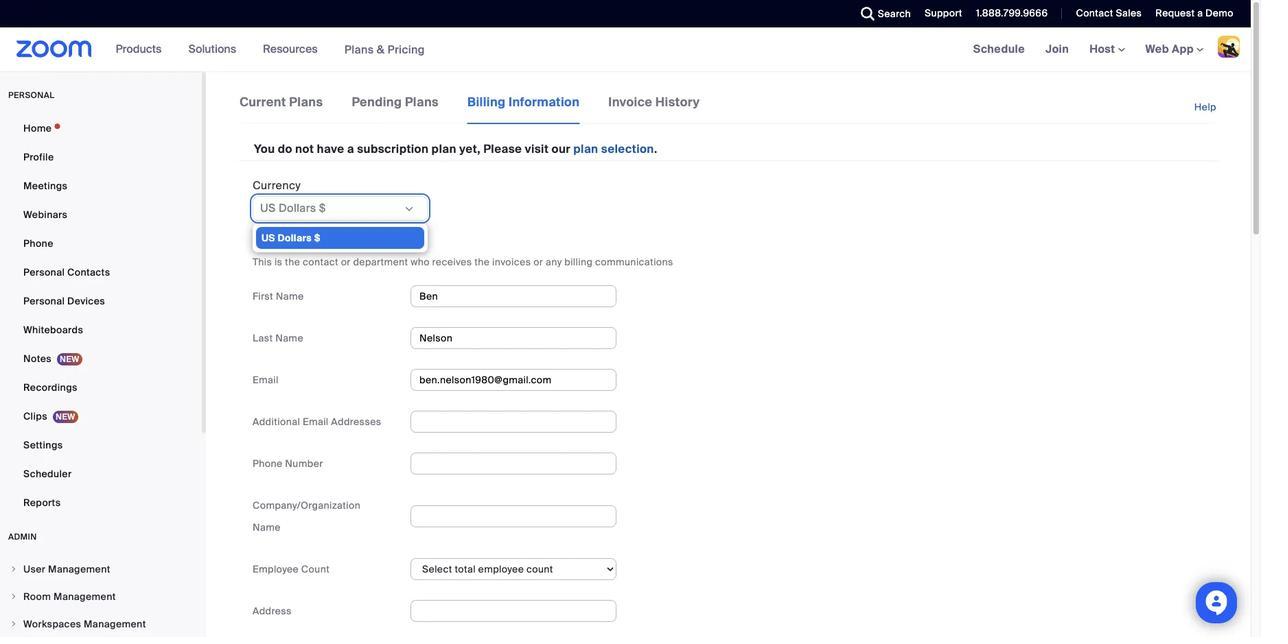Task type: describe. For each thing, give the bounding box(es) containing it.
1 horizontal spatial contact
[[1076, 7, 1114, 19]]

request a demo
[[1156, 7, 1234, 19]]

have
[[317, 141, 344, 156]]

user management
[[23, 564, 110, 576]]

additional
[[253, 416, 300, 428]]

zoom logo image
[[16, 41, 92, 58]]

department
[[353, 256, 408, 268]]

invoice
[[609, 94, 653, 111]]

sales
[[1116, 7, 1142, 19]]

webinars link
[[0, 201, 202, 229]]

phone for phone number
[[253, 458, 283, 470]]

user
[[23, 564, 46, 576]]

us dollars $ inside popup button
[[260, 201, 326, 216]]

addresses
[[331, 416, 382, 428]]

devices
[[67, 295, 105, 308]]

company/organization name
[[253, 500, 361, 534]]

receives
[[432, 256, 472, 268]]

solutions
[[188, 42, 236, 56]]

is
[[275, 256, 283, 268]]

contact
[[303, 256, 339, 268]]

contact sales
[[1076, 7, 1142, 19]]

settings link
[[0, 432, 202, 459]]

web
[[1146, 42, 1169, 56]]

personal contacts
[[23, 266, 110, 279]]

billing information
[[468, 94, 580, 111]]

management for user management
[[48, 564, 110, 576]]

help
[[1195, 101, 1217, 113]]

this
[[253, 256, 272, 268]]

selection
[[601, 141, 654, 156]]

reports
[[23, 497, 61, 510]]

billing information link
[[467, 93, 580, 124]]

settings
[[23, 440, 63, 452]]

solutions button
[[188, 27, 242, 71]]

personal devices
[[23, 295, 105, 308]]

workspaces management
[[23, 619, 146, 631]]

last name
[[253, 332, 303, 345]]

1.888.799.9666
[[976, 7, 1048, 19]]

you do not have a subscription plan yet, please visit our plan selection .
[[254, 141, 658, 156]]

phone for phone
[[23, 238, 53, 250]]

$ inside list box
[[314, 232, 321, 244]]

right image for user management
[[10, 566, 18, 574]]

current plans
[[240, 94, 323, 111]]

plans for pending plans
[[405, 94, 439, 111]]

profile
[[23, 151, 54, 163]]

plan selection link
[[574, 141, 654, 156]]

not
[[295, 141, 314, 156]]

whiteboards
[[23, 324, 83, 336]]

1 or from the left
[[341, 256, 351, 268]]

first name
[[253, 290, 304, 303]]

plans inside product information navigation
[[344, 42, 374, 57]]

0 vertical spatial email
[[253, 374, 279, 387]]

us dollars $ button
[[260, 200, 403, 217]]

contacts
[[67, 266, 110, 279]]

product information navigation
[[105, 27, 435, 72]]

meetings link
[[0, 172, 202, 200]]

personal devices link
[[0, 288, 202, 315]]

resources
[[263, 42, 318, 56]]

phone link
[[0, 230, 202, 258]]

communications
[[595, 256, 674, 268]]

request
[[1156, 7, 1195, 19]]

employee count
[[253, 564, 330, 576]]

personal
[[8, 90, 55, 101]]

name for last name
[[275, 332, 303, 345]]

who
[[411, 256, 430, 268]]

additional email addresses
[[253, 416, 382, 428]]

right image for workspaces management
[[10, 621, 18, 629]]

home
[[23, 122, 52, 135]]

subscription
[[357, 141, 429, 156]]

recordings
[[23, 382, 77, 394]]

pending plans
[[352, 94, 439, 111]]

do
[[278, 141, 292, 156]]

count
[[301, 564, 330, 576]]

scheduler
[[23, 468, 72, 481]]

scheduler link
[[0, 461, 202, 488]]

search
[[878, 8, 911, 20]]

join link
[[1036, 27, 1080, 71]]

web app
[[1146, 42, 1194, 56]]

web app button
[[1146, 42, 1204, 56]]

admin
[[8, 532, 37, 543]]

billing contact this is the contact or department who receives the invoices or any billing communications
[[253, 235, 674, 268]]

current
[[240, 94, 286, 111]]

$ inside popup button
[[319, 201, 326, 216]]

schedule
[[974, 42, 1025, 56]]

1 vertical spatial email
[[303, 416, 329, 428]]

please
[[484, 141, 522, 156]]



Task type: locate. For each thing, give the bounding box(es) containing it.
0 vertical spatial contact
[[1076, 7, 1114, 19]]

plans left &
[[344, 42, 374, 57]]

a
[[1198, 7, 1203, 19], [347, 141, 354, 156]]

1 personal from the top
[[23, 266, 65, 279]]

profile picture image
[[1218, 36, 1240, 58]]

right image inside user management menu item
[[10, 566, 18, 574]]

billing for billing contact this is the contact or department who receives the invoices or any billing communications
[[253, 235, 287, 249]]

our
[[552, 141, 571, 156]]

dollars up is
[[278, 232, 312, 244]]

0 vertical spatial billing
[[468, 94, 506, 111]]

name for company/organization name
[[253, 522, 281, 534]]

name right last
[[275, 332, 303, 345]]

join
[[1046, 42, 1069, 56]]

room management menu item
[[0, 584, 202, 611]]

0 vertical spatial $
[[319, 201, 326, 216]]

0 horizontal spatial or
[[341, 256, 351, 268]]

2 right image from the top
[[10, 593, 18, 602]]

phone number
[[253, 458, 323, 470]]

2 vertical spatial right image
[[10, 621, 18, 629]]

0 horizontal spatial email
[[253, 374, 279, 387]]

1 vertical spatial phone
[[253, 458, 283, 470]]

personal for personal devices
[[23, 295, 65, 308]]

pending plans link
[[351, 93, 440, 123]]

billing up "this"
[[253, 235, 287, 249]]

plans
[[344, 42, 374, 57], [289, 94, 323, 111], [405, 94, 439, 111]]

last
[[253, 332, 273, 345]]

1 vertical spatial a
[[347, 141, 354, 156]]

management up room management
[[48, 564, 110, 576]]

us up "this"
[[262, 232, 275, 244]]

3 right image from the top
[[10, 621, 18, 629]]

hide options image
[[404, 204, 415, 215]]

us down currency
[[260, 201, 276, 216]]

1 horizontal spatial billing
[[468, 94, 506, 111]]

1 vertical spatial personal
[[23, 295, 65, 308]]

2 vertical spatial management
[[84, 619, 146, 631]]

&
[[377, 42, 385, 57]]

dollars inside list box
[[278, 232, 312, 244]]

us dollars $ list box
[[256, 227, 424, 249]]

the right is
[[285, 256, 300, 268]]

$
[[319, 201, 326, 216], [314, 232, 321, 244]]

0 vertical spatial name
[[276, 290, 304, 303]]

1 horizontal spatial a
[[1198, 7, 1203, 19]]

meetings
[[23, 180, 67, 192]]

1 vertical spatial us
[[262, 232, 275, 244]]

workspaces
[[23, 619, 81, 631]]

us dollars $ up is
[[262, 232, 321, 244]]

1 vertical spatial name
[[275, 332, 303, 345]]

phone left number
[[253, 458, 283, 470]]

right image left room
[[10, 593, 18, 602]]

host button
[[1090, 42, 1125, 56]]

or left any
[[534, 256, 543, 268]]

phone inside personal menu menu
[[23, 238, 53, 250]]

name right first
[[276, 290, 304, 303]]

2 personal from the top
[[23, 295, 65, 308]]

0 horizontal spatial the
[[285, 256, 300, 268]]

us inside list box
[[262, 232, 275, 244]]

plans for current plans
[[289, 94, 323, 111]]

webinars
[[23, 209, 67, 221]]

resources button
[[263, 27, 324, 71]]

support link
[[915, 0, 966, 27], [925, 7, 963, 19]]

1 vertical spatial right image
[[10, 593, 18, 602]]

us inside popup button
[[260, 201, 276, 216]]

information
[[509, 94, 580, 111]]

management inside menu item
[[54, 591, 116, 604]]

plan right our
[[574, 141, 599, 156]]

1 horizontal spatial plan
[[574, 141, 599, 156]]

1 right image from the top
[[10, 566, 18, 574]]

name up the employee
[[253, 522, 281, 534]]

billing for billing information
[[468, 94, 506, 111]]

us
[[260, 201, 276, 216], [262, 232, 275, 244]]

visit
[[525, 141, 549, 156]]

contact inside billing contact this is the contact or department who receives the invoices or any billing communications
[[290, 235, 333, 249]]

whiteboards link
[[0, 317, 202, 344]]

right image left user
[[10, 566, 18, 574]]

management up the workspaces management
[[54, 591, 116, 604]]

plan left yet,
[[432, 141, 457, 156]]

reports link
[[0, 490, 202, 517]]

pending
[[352, 94, 402, 111]]

1 vertical spatial $
[[314, 232, 321, 244]]

email right additional
[[303, 416, 329, 428]]

.
[[654, 141, 658, 156]]

name inside company/organization name
[[253, 522, 281, 534]]

personal contacts link
[[0, 259, 202, 286]]

clips
[[23, 411, 47, 423]]

banner
[[0, 27, 1251, 72]]

room management
[[23, 591, 116, 604]]

None text field
[[411, 286, 617, 308], [411, 327, 617, 349], [411, 369, 617, 391], [411, 411, 617, 433], [411, 506, 617, 528], [411, 286, 617, 308], [411, 327, 617, 349], [411, 369, 617, 391], [411, 411, 617, 433], [411, 506, 617, 528]]

invoice history link
[[608, 93, 701, 123]]

personal
[[23, 266, 65, 279], [23, 295, 65, 308]]

1 vertical spatial billing
[[253, 235, 287, 249]]

invoice history
[[609, 94, 700, 111]]

or down us dollars $ list box
[[341, 256, 351, 268]]

number
[[285, 458, 323, 470]]

a inside main content main content
[[347, 141, 354, 156]]

dollars inside popup button
[[279, 201, 316, 216]]

personal for personal contacts
[[23, 266, 65, 279]]

name for first name
[[276, 290, 304, 303]]

$ up the contact
[[314, 232, 321, 244]]

1 horizontal spatial email
[[303, 416, 329, 428]]

personal up personal devices
[[23, 266, 65, 279]]

1.888.799.9666 button
[[966, 0, 1052, 27], [976, 7, 1048, 19]]

help link
[[1195, 93, 1218, 122]]

0 horizontal spatial contact
[[290, 235, 333, 249]]

contact up the contact
[[290, 235, 333, 249]]

clips link
[[0, 403, 202, 431]]

the left the invoices
[[475, 256, 490, 268]]

2 or from the left
[[534, 256, 543, 268]]

contact left sales
[[1076, 7, 1114, 19]]

invoices
[[492, 256, 531, 268]]

0 vertical spatial us
[[260, 201, 276, 216]]

$ up us dollars $ list box
[[319, 201, 326, 216]]

phone down webinars
[[23, 238, 53, 250]]

products
[[116, 42, 162, 56]]

a left demo
[[1198, 7, 1203, 19]]

user management menu item
[[0, 557, 202, 583]]

2 horizontal spatial plans
[[405, 94, 439, 111]]

host
[[1090, 42, 1118, 56]]

1 horizontal spatial plans
[[344, 42, 374, 57]]

billing
[[565, 256, 593, 268]]

right image left workspaces
[[10, 621, 18, 629]]

personal menu menu
[[0, 115, 202, 518]]

name
[[276, 290, 304, 303], [275, 332, 303, 345], [253, 522, 281, 534]]

app
[[1172, 42, 1194, 56]]

any
[[546, 256, 562, 268]]

current plans link
[[239, 93, 324, 123]]

us dollars $ down currency
[[260, 201, 326, 216]]

schedule link
[[963, 27, 1036, 71]]

1 horizontal spatial phone
[[253, 458, 283, 470]]

the
[[285, 256, 300, 268], [475, 256, 490, 268]]

1 plan from the left
[[432, 141, 457, 156]]

profile link
[[0, 144, 202, 171]]

banner containing products
[[0, 27, 1251, 72]]

0 vertical spatial dollars
[[279, 201, 316, 216]]

email down last
[[253, 374, 279, 387]]

notes
[[23, 353, 52, 365]]

main content main content
[[206, 71, 1251, 638]]

0 horizontal spatial plans
[[289, 94, 323, 111]]

workspaces management menu item
[[0, 612, 202, 638]]

right image for room management
[[10, 593, 18, 602]]

support
[[925, 7, 963, 19]]

demo
[[1206, 7, 1234, 19]]

right image
[[10, 566, 18, 574], [10, 593, 18, 602], [10, 621, 18, 629]]

personal up whiteboards
[[23, 295, 65, 308]]

0 vertical spatial personal
[[23, 266, 65, 279]]

0 horizontal spatial plan
[[432, 141, 457, 156]]

pricing
[[388, 42, 425, 57]]

0 vertical spatial management
[[48, 564, 110, 576]]

1 the from the left
[[285, 256, 300, 268]]

admin menu menu
[[0, 557, 202, 638]]

dollars down currency
[[279, 201, 316, 216]]

recordings link
[[0, 374, 202, 402]]

management
[[48, 564, 110, 576], [54, 591, 116, 604], [84, 619, 146, 631]]

right image inside workspaces management menu item
[[10, 621, 18, 629]]

billing inside billing contact this is the contact or department who receives the invoices or any billing communications
[[253, 235, 287, 249]]

address
[[253, 606, 292, 618]]

0 vertical spatial right image
[[10, 566, 18, 574]]

1 vertical spatial us dollars $
[[262, 232, 321, 244]]

billing up "please"
[[468, 94, 506, 111]]

1 vertical spatial management
[[54, 591, 116, 604]]

employee
[[253, 564, 299, 576]]

0 horizontal spatial a
[[347, 141, 354, 156]]

contact sales link
[[1066, 0, 1146, 27], [1076, 7, 1142, 19]]

a right "have"
[[347, 141, 354, 156]]

currency
[[253, 178, 301, 193]]

1 horizontal spatial or
[[534, 256, 543, 268]]

0 horizontal spatial billing
[[253, 235, 287, 249]]

plans right pending
[[405, 94, 439, 111]]

plans right current
[[289, 94, 323, 111]]

contact
[[1076, 7, 1114, 19], [290, 235, 333, 249]]

1 vertical spatial dollars
[[278, 232, 312, 244]]

management for room management
[[54, 591, 116, 604]]

2 the from the left
[[475, 256, 490, 268]]

meetings navigation
[[963, 27, 1251, 72]]

management for workspaces management
[[84, 619, 146, 631]]

2 plan from the left
[[574, 141, 599, 156]]

0 vertical spatial us dollars $
[[260, 201, 326, 216]]

None text field
[[411, 453, 617, 475], [411, 601, 617, 623], [411, 453, 617, 475], [411, 601, 617, 623]]

home link
[[0, 115, 202, 142]]

management down room management menu item
[[84, 619, 146, 631]]

request a demo link
[[1146, 0, 1251, 27], [1156, 7, 1234, 19]]

0 vertical spatial phone
[[23, 238, 53, 250]]

us dollars $ inside list box
[[262, 232, 321, 244]]

dollars
[[279, 201, 316, 216], [278, 232, 312, 244]]

1 vertical spatial contact
[[290, 235, 333, 249]]

1 horizontal spatial the
[[475, 256, 490, 268]]

0 horizontal spatial phone
[[23, 238, 53, 250]]

plans & pricing
[[344, 42, 425, 57]]

2 vertical spatial name
[[253, 522, 281, 534]]

search button
[[851, 0, 915, 27]]

history
[[656, 94, 700, 111]]

yet,
[[459, 141, 481, 156]]

0 vertical spatial a
[[1198, 7, 1203, 19]]

phone inside main content main content
[[253, 458, 283, 470]]

right image inside room management menu item
[[10, 593, 18, 602]]



Task type: vqa. For each thing, say whether or not it's contained in the screenshot.
3 to the middle
no



